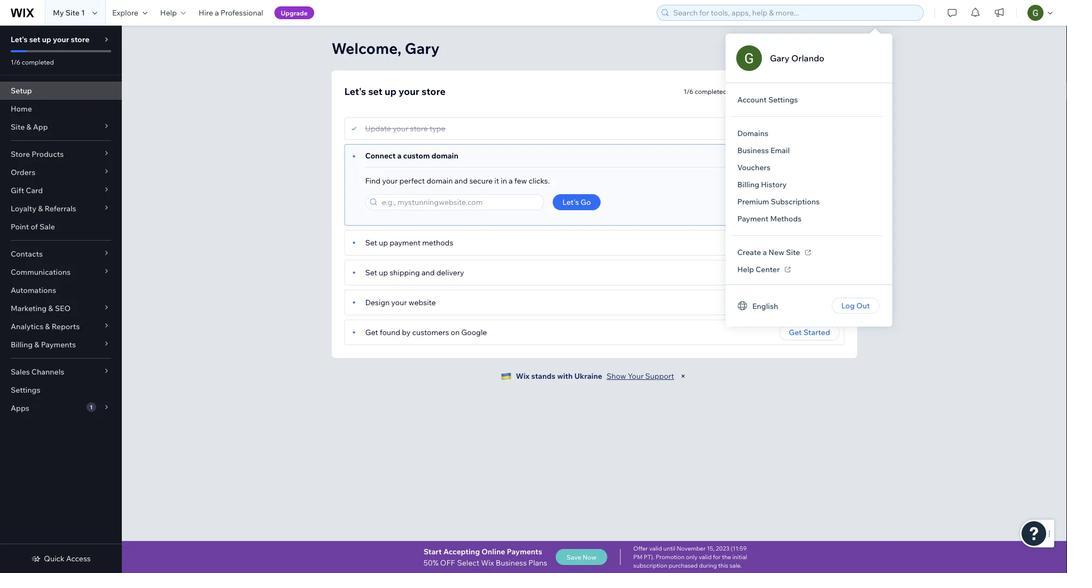 Task type: describe. For each thing, give the bounding box(es) containing it.
it
[[494, 176, 499, 186]]

get for get found by customers on google
[[365, 328, 378, 337]]

1 horizontal spatial 1/6
[[684, 87, 693, 95]]

completed inside sidebar element
[[22, 58, 54, 66]]

design site inside button
[[790, 298, 830, 308]]

your for find
[[382, 176, 398, 186]]

home
[[11, 104, 32, 114]]

payments for billing & payments
[[41, 340, 76, 350]]

support
[[645, 372, 674, 381]]

let's inside sidebar element
[[11, 35, 28, 44]]

welcome,
[[332, 39, 401, 57]]

email
[[771, 146, 790, 155]]

start
[[424, 548, 442, 557]]

50%
[[424, 559, 439, 568]]

subscriptions
[[771, 197, 820, 207]]

card
[[26, 186, 43, 195]]

point of sale link
[[0, 218, 122, 236]]

0 horizontal spatial 1
[[81, 8, 85, 17]]

1 horizontal spatial let's set up your store
[[344, 85, 446, 97]]

set up shipping and delivery
[[365, 268, 464, 278]]

store inside sidebar element
[[71, 35, 89, 44]]

log out link
[[832, 298, 880, 314]]

loyalty & referrals button
[[0, 200, 122, 218]]

marketing & seo
[[11, 304, 71, 313]]

domains link
[[729, 125, 777, 142]]

hire a professional
[[199, 8, 263, 17]]

account
[[737, 95, 767, 104]]

website
[[409, 298, 436, 308]]

found
[[380, 328, 400, 337]]

of
[[31, 222, 38, 232]]

offer valid until november 15, 2023 (11:59 pm pt). promotion only valid for the initial subscription purchased during this sale.
[[633, 546, 747, 570]]

get found by customers on google
[[365, 328, 487, 337]]

orders button
[[0, 164, 122, 182]]

payments for set up payments
[[795, 238, 830, 248]]

domain for perfect
[[427, 176, 453, 186]]

1 vertical spatial valid
[[699, 554, 712, 562]]

get started button
[[779, 325, 840, 341]]

access
[[66, 555, 91, 564]]

pt).
[[644, 554, 654, 562]]

type
[[430, 124, 445, 133]]

professional
[[221, 8, 263, 17]]

1 vertical spatial store
[[422, 85, 446, 97]]

store
[[11, 150, 30, 159]]

create a new site
[[737, 248, 800, 257]]

your inside sidebar element
[[53, 35, 69, 44]]

out
[[856, 301, 870, 311]]

history
[[761, 180, 787, 189]]

english link
[[729, 298, 787, 314]]

the
[[722, 554, 731, 562]]

secure
[[469, 176, 493, 186]]

help center
[[737, 265, 780, 274]]

account settings
[[737, 95, 798, 104]]

find your perfect domain and secure it in a few clicks.
[[365, 176, 550, 186]]

save
[[567, 554, 581, 562]]

sales channels
[[11, 368, 64, 377]]

settings link
[[0, 382, 122, 400]]

get started
[[789, 328, 830, 337]]

gift
[[11, 186, 24, 195]]

setup
[[11, 86, 32, 95]]

business email
[[737, 146, 790, 155]]

1 vertical spatial 1/6 completed
[[684, 87, 727, 95]]

sales channels button
[[0, 363, 122, 382]]

site & app
[[11, 122, 48, 132]]

settings inside sidebar element
[[11, 386, 40, 395]]

upgrade
[[281, 9, 308, 17]]

save now
[[567, 554, 597, 562]]

communications button
[[0, 263, 122, 282]]

referrals
[[45, 204, 76, 213]]

show your support button
[[607, 372, 674, 382]]

contacts button
[[0, 245, 122, 263]]

sale
[[40, 222, 55, 232]]

billing history
[[737, 180, 787, 189]]

up for payments
[[783, 238, 794, 248]]

until
[[663, 546, 675, 553]]

analytics
[[11, 322, 43, 332]]

site inside button
[[816, 298, 830, 308]]

design inside design site button
[[790, 298, 814, 308]]

methods
[[770, 214, 802, 224]]

15,
[[707, 546, 715, 553]]

premium subscriptions link
[[729, 193, 828, 211]]

stands
[[531, 372, 556, 381]]

your for design
[[391, 298, 407, 308]]

set up payment methods
[[365, 238, 453, 248]]

delivery
[[436, 268, 464, 278]]

up up "update"
[[385, 85, 397, 97]]

up left "payment"
[[379, 238, 388, 248]]

up left shipping on the top
[[379, 268, 388, 278]]

start accepting online payments 50% off select wix business plans
[[424, 548, 547, 568]]

business email link
[[729, 142, 798, 159]]

set inside sidebar element
[[29, 35, 40, 44]]

let's inside let's go button
[[562, 198, 579, 207]]

seo
[[55, 304, 71, 313]]

wix inside start accepting online payments 50% off select wix business plans
[[481, 559, 494, 568]]

automations
[[11, 286, 56, 295]]

0 vertical spatial design site
[[807, 42, 848, 51]]

help for help
[[160, 8, 177, 17]]

2 vertical spatial store
[[410, 124, 428, 133]]

your up update your store type
[[399, 85, 419, 97]]

help for help center
[[737, 265, 754, 274]]

a for create
[[763, 248, 767, 257]]

go
[[581, 198, 591, 207]]

sales
[[11, 368, 30, 377]]

design inside design site link
[[807, 42, 832, 51]]

premium subscriptions
[[737, 197, 820, 207]]

find
[[365, 176, 380, 186]]

methods
[[422, 238, 453, 248]]

2023
[[716, 546, 729, 553]]

billing & payments button
[[0, 336, 122, 354]]

set for set up payment methods
[[365, 238, 377, 248]]

a for connect
[[397, 151, 402, 161]]

site & app button
[[0, 118, 122, 136]]

reports
[[52, 322, 80, 332]]

Search for tools, apps, help & more... field
[[670, 5, 920, 20]]

new
[[769, 248, 784, 257]]

design up found
[[365, 298, 390, 308]]

custom
[[403, 151, 430, 161]]

with
[[557, 372, 573, 381]]

point
[[11, 222, 29, 232]]

offer
[[633, 546, 648, 553]]

a for hire
[[215, 8, 219, 17]]



Task type: locate. For each thing, give the bounding box(es) containing it.
let's go
[[562, 198, 591, 207]]

gift card
[[11, 186, 43, 195]]

promotion
[[656, 554, 685, 562]]

1 horizontal spatial wix
[[516, 372, 530, 381]]

0 vertical spatial and
[[455, 176, 468, 186]]

0 vertical spatial billing
[[737, 180, 759, 189]]

help inside "link"
[[737, 265, 754, 274]]

2 horizontal spatial payments
[[795, 238, 830, 248]]

& left app
[[26, 122, 31, 132]]

up inside sidebar element
[[42, 35, 51, 44]]

0 horizontal spatial 1/6 completed
[[11, 58, 54, 66]]

payment
[[737, 214, 769, 224]]

help center link
[[729, 261, 798, 278]]

during
[[699, 563, 717, 570]]

help
[[160, 8, 177, 17], [737, 265, 754, 274]]

billing for billing & payments
[[11, 340, 33, 350]]

1 horizontal spatial help
[[737, 265, 754, 274]]

0 horizontal spatial 1/6
[[11, 58, 20, 66]]

hire
[[199, 8, 213, 17]]

set down the 'new'
[[773, 268, 785, 278]]

help down create
[[737, 265, 754, 274]]

wix left stands
[[516, 372, 530, 381]]

domain up find your perfect domain and secure it in a few clicks.
[[432, 151, 458, 161]]

&
[[26, 122, 31, 132], [38, 204, 43, 213], [48, 304, 53, 313], [45, 322, 50, 332], [34, 340, 39, 350]]

log
[[841, 301, 855, 311]]

settings right account
[[768, 95, 798, 104]]

connect
[[365, 151, 396, 161]]

store up type
[[422, 85, 446, 97]]

1 vertical spatial payments
[[41, 340, 76, 350]]

1/6 completed inside sidebar element
[[11, 58, 54, 66]]

payment methods link
[[729, 211, 810, 228]]

perfect
[[399, 176, 425, 186]]

2 vertical spatial payments
[[507, 548, 542, 557]]

0 horizontal spatial let's
[[11, 35, 28, 44]]

up inside set up payments button
[[783, 238, 794, 248]]

create
[[737, 248, 761, 257]]

for
[[713, 554, 721, 562]]

1 vertical spatial 1/6
[[684, 87, 693, 95]]

a right "hire"
[[215, 8, 219, 17]]

store
[[71, 35, 89, 44], [422, 85, 446, 97], [410, 124, 428, 133]]

set for set up shipping
[[773, 268, 785, 278]]

and
[[455, 176, 468, 186], [422, 268, 435, 278]]

0 vertical spatial let's
[[11, 35, 28, 44]]

0 vertical spatial domain
[[432, 151, 458, 161]]

up inside "set up shipping" button
[[786, 268, 797, 278]]

0 vertical spatial valid
[[649, 546, 662, 553]]

billing
[[737, 180, 759, 189], [11, 340, 33, 350]]

payments down 'analytics & reports' dropdown button
[[41, 340, 76, 350]]

1 horizontal spatial set
[[368, 85, 382, 97]]

1 horizontal spatial 1
[[90, 404, 93, 411]]

wix down online
[[481, 559, 494, 568]]

& for marketing
[[48, 304, 53, 313]]

sidebar element
[[0, 26, 122, 574]]

1 vertical spatial design site
[[790, 298, 830, 308]]

1 vertical spatial business
[[496, 559, 527, 568]]

let's left "go"
[[562, 198, 579, 207]]

your for update
[[393, 124, 408, 133]]

get left started
[[789, 328, 802, 337]]

& for loyalty
[[38, 204, 43, 213]]

completed left account
[[695, 87, 727, 95]]

1 down "settings" link
[[90, 404, 93, 411]]

1
[[81, 8, 85, 17], [90, 404, 93, 411]]

set inside "set up shipping" button
[[773, 268, 785, 278]]

0 horizontal spatial and
[[422, 268, 435, 278]]

0 horizontal spatial billing
[[11, 340, 33, 350]]

your right find
[[382, 176, 398, 186]]

quick access
[[44, 555, 91, 564]]

1/6 completed left account
[[684, 87, 727, 95]]

valid up during
[[699, 554, 712, 562]]

up
[[783, 238, 794, 248], [786, 268, 797, 278]]

payment
[[390, 238, 421, 248]]

valid up pt).
[[649, 546, 662, 553]]

design
[[807, 42, 832, 51], [365, 298, 390, 308], [790, 298, 814, 308]]

1 horizontal spatial settings
[[768, 95, 798, 104]]

billing inside popup button
[[11, 340, 33, 350]]

billing up premium
[[737, 180, 759, 189]]

1 vertical spatial and
[[422, 268, 435, 278]]

your right "update"
[[393, 124, 408, 133]]

2 get from the left
[[789, 328, 802, 337]]

1 inside sidebar element
[[90, 404, 93, 411]]

up for shipping
[[786, 268, 797, 278]]

1 horizontal spatial valid
[[699, 554, 712, 562]]

your down my
[[53, 35, 69, 44]]

site inside dropdown button
[[11, 122, 25, 132]]

help inside button
[[160, 8, 177, 17]]

0 horizontal spatial gary
[[405, 39, 440, 57]]

your
[[628, 372, 644, 381]]

0 horizontal spatial settings
[[11, 386, 40, 395]]

billing down analytics
[[11, 340, 33, 350]]

0 vertical spatial store
[[71, 35, 89, 44]]

set inside set up payments button
[[770, 238, 782, 248]]

business down the domains "link"
[[737, 146, 769, 155]]

& right 'loyalty'
[[38, 204, 43, 213]]

set left "payment"
[[365, 238, 377, 248]]

gift card button
[[0, 182, 122, 200]]

2 vertical spatial let's
[[562, 198, 579, 207]]

let's go button
[[553, 195, 601, 211]]

ukraine
[[574, 372, 602, 381]]

0 vertical spatial 1/6
[[11, 58, 20, 66]]

business inside start accepting online payments 50% off select wix business plans
[[496, 559, 527, 568]]

& down analytics & reports
[[34, 340, 39, 350]]

completed up setup
[[22, 58, 54, 66]]

explore
[[112, 8, 138, 17]]

up up the 'new'
[[783, 238, 794, 248]]

welcome, gary
[[332, 39, 440, 57]]

1/6 completed up setup
[[11, 58, 54, 66]]

& left reports
[[45, 322, 50, 332]]

business down online
[[496, 559, 527, 568]]

purchased
[[669, 563, 698, 570]]

0 vertical spatial help
[[160, 8, 177, 17]]

0 vertical spatial payments
[[795, 238, 830, 248]]

& inside popup button
[[34, 340, 39, 350]]

payments inside start accepting online payments 50% off select wix business plans
[[507, 548, 542, 557]]

1 horizontal spatial billing
[[737, 180, 759, 189]]

0 horizontal spatial help
[[160, 8, 177, 17]]

let's set up your store
[[11, 35, 89, 44], [344, 85, 446, 97]]

1 vertical spatial set
[[368, 85, 382, 97]]

1 vertical spatial domain
[[427, 176, 453, 186]]

let's set up your store up update your store type
[[344, 85, 446, 97]]

0 horizontal spatial valid
[[649, 546, 662, 553]]

0 vertical spatial 1
[[81, 8, 85, 17]]

1 horizontal spatial business
[[737, 146, 769, 155]]

get left found
[[365, 328, 378, 337]]

automations link
[[0, 282, 122, 300]]

let's up "update"
[[344, 85, 366, 97]]

a right in
[[509, 176, 513, 186]]

a inside create a new site link
[[763, 248, 767, 257]]

design site
[[807, 42, 848, 51], [790, 298, 830, 308]]

1 vertical spatial wix
[[481, 559, 494, 568]]

set up "update"
[[368, 85, 382, 97]]

0 horizontal spatial let's set up your store
[[11, 35, 89, 44]]

english
[[752, 302, 778, 311]]

set up the 'new'
[[770, 238, 782, 248]]

home link
[[0, 100, 122, 118]]

1 vertical spatial settings
[[11, 386, 40, 395]]

1 right my
[[81, 8, 85, 17]]

payments inside popup button
[[41, 340, 76, 350]]

by
[[402, 328, 411, 337]]

gary orlando
[[770, 53, 824, 64]]

1 vertical spatial help
[[737, 265, 754, 274]]

1 horizontal spatial and
[[455, 176, 468, 186]]

0 vertical spatial settings
[[768, 95, 798, 104]]

billing for billing history
[[737, 180, 759, 189]]

subscription
[[633, 563, 667, 570]]

0 horizontal spatial payments
[[41, 340, 76, 350]]

1 horizontal spatial get
[[789, 328, 802, 337]]

0 horizontal spatial completed
[[22, 58, 54, 66]]

setup link
[[0, 82, 122, 100]]

store products button
[[0, 145, 122, 164]]

0 horizontal spatial wix
[[481, 559, 494, 568]]

channels
[[31, 368, 64, 377]]

& left seo
[[48, 304, 53, 313]]

a inside "hire a professional" link
[[215, 8, 219, 17]]

0 horizontal spatial business
[[496, 559, 527, 568]]

store products
[[11, 150, 64, 159]]

set left shipping on the top
[[365, 268, 377, 278]]

1 horizontal spatial 1/6 completed
[[684, 87, 727, 95]]

and left delivery
[[422, 268, 435, 278]]

november
[[677, 546, 706, 553]]

a
[[215, 8, 219, 17], [397, 151, 402, 161], [509, 176, 513, 186], [763, 248, 767, 257]]

now
[[583, 554, 597, 562]]

accepting
[[443, 548, 480, 557]]

design site up orlando
[[807, 42, 848, 51]]

marketing & seo button
[[0, 300, 122, 318]]

0 vertical spatial set
[[29, 35, 40, 44]]

this
[[718, 563, 728, 570]]

& for site
[[26, 122, 31, 132]]

domain for custom
[[432, 151, 458, 161]]

a left the 'new'
[[763, 248, 767, 257]]

account settings link
[[729, 91, 807, 108]]

set up setup
[[29, 35, 40, 44]]

let's up setup
[[11, 35, 28, 44]]

& for billing
[[34, 340, 39, 350]]

store down my site 1
[[71, 35, 89, 44]]

0 vertical spatial let's set up your store
[[11, 35, 89, 44]]

0 horizontal spatial get
[[365, 328, 378, 337]]

payments inside button
[[795, 238, 830, 248]]

& for analytics
[[45, 322, 50, 332]]

marketing
[[11, 304, 47, 313]]

up left shipping
[[786, 268, 797, 278]]

design site up get started
[[790, 298, 830, 308]]

get inside get started button
[[789, 328, 802, 337]]

1 vertical spatial let's
[[344, 85, 366, 97]]

let's set up your store inside sidebar element
[[11, 35, 89, 44]]

your left website
[[391, 298, 407, 308]]

payments
[[795, 238, 830, 248], [41, 340, 76, 350], [507, 548, 542, 557]]

store left type
[[410, 124, 428, 133]]

0 vertical spatial wix
[[516, 372, 530, 381]]

payments up shipping
[[795, 238, 830, 248]]

domain right perfect
[[427, 176, 453, 186]]

only
[[686, 554, 698, 562]]

payments up plans
[[507, 548, 542, 557]]

initial
[[732, 554, 747, 562]]

e.g., mystunningwebsite.com field
[[379, 195, 541, 210]]

payment methods
[[737, 214, 802, 224]]

0 vertical spatial business
[[737, 146, 769, 155]]

get for get started
[[789, 328, 802, 337]]

few
[[514, 176, 527, 186]]

help left "hire"
[[160, 8, 177, 17]]

1 horizontal spatial gary
[[770, 53, 789, 64]]

0 horizontal spatial set
[[29, 35, 40, 44]]

a left custom
[[397, 151, 402, 161]]

site
[[66, 8, 80, 17], [834, 42, 848, 51], [11, 122, 25, 132], [786, 248, 800, 257], [816, 298, 830, 308]]

0 vertical spatial completed
[[22, 58, 54, 66]]

0 vertical spatial up
[[783, 238, 794, 248]]

business
[[737, 146, 769, 155], [496, 559, 527, 568]]

design site button
[[780, 295, 840, 311]]

1 horizontal spatial completed
[[695, 87, 727, 95]]

analytics & reports
[[11, 322, 80, 332]]

set for set up payments
[[770, 238, 782, 248]]

1 vertical spatial completed
[[695, 87, 727, 95]]

settings down sales
[[11, 386, 40, 395]]

1 vertical spatial up
[[786, 268, 797, 278]]

1 vertical spatial let's set up your store
[[344, 85, 446, 97]]

2 horizontal spatial let's
[[562, 198, 579, 207]]

shipping
[[798, 268, 830, 278]]

design up orlando
[[807, 42, 832, 51]]

1/6 inside sidebar element
[[11, 58, 20, 66]]

customers
[[412, 328, 449, 337]]

get
[[365, 328, 378, 337], [789, 328, 802, 337]]

quick
[[44, 555, 64, 564]]

products
[[32, 150, 64, 159]]

1 horizontal spatial payments
[[507, 548, 542, 557]]

1 get from the left
[[365, 328, 378, 337]]

1 vertical spatial 1
[[90, 404, 93, 411]]

let's set up your store down my
[[11, 35, 89, 44]]

0 vertical spatial 1/6 completed
[[11, 58, 54, 66]]

my
[[53, 8, 64, 17]]

help button
[[154, 0, 192, 26]]

1 vertical spatial billing
[[11, 340, 33, 350]]

design down "set up shipping" button
[[790, 298, 814, 308]]

set for set up shipping and delivery
[[365, 268, 377, 278]]

my site 1
[[53, 8, 85, 17]]

update your store type
[[365, 124, 445, 133]]

up up setup "link"
[[42, 35, 51, 44]]

log out
[[841, 301, 870, 311]]

and left secure
[[455, 176, 468, 186]]

1 horizontal spatial let's
[[344, 85, 366, 97]]



Task type: vqa. For each thing, say whether or not it's contained in the screenshot.
the gift card Popup Button
yes



